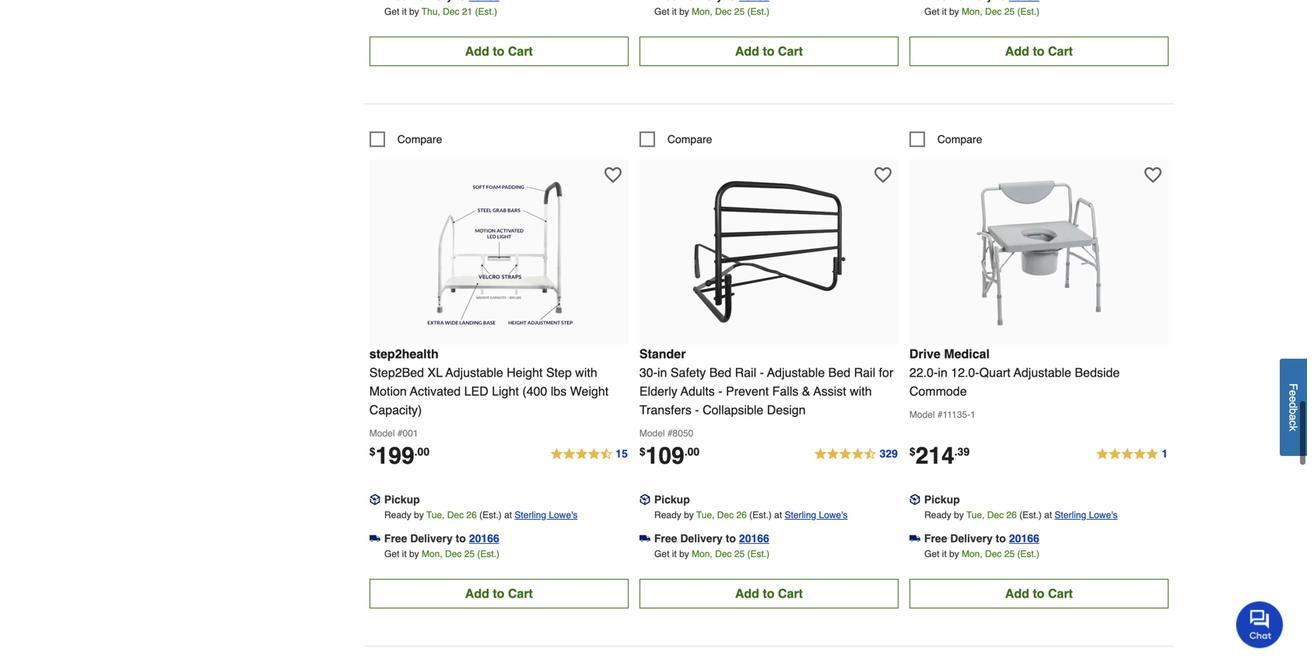 Task type: vqa. For each thing, say whether or not it's contained in the screenshot.
2nd the "heart outline" image from right
yes



Task type: describe. For each thing, give the bounding box(es) containing it.
collapsible
[[703, 403, 764, 417]]

.00 for 109
[[685, 446, 700, 458]]

20166 for 2nd 20166 button from right
[[739, 532, 770, 545]]

2 vertical spatial -
[[695, 403, 700, 417]]

2 at from the left
[[775, 510, 782, 521]]

1 inside 5 stars image
[[1162, 448, 1168, 460]]

12.0-
[[951, 365, 980, 380]]

199
[[376, 442, 415, 469]]

4.5 stars image for 109
[[814, 445, 899, 464]]

get it by thu, dec 21 (est.)
[[385, 6, 498, 17]]

heart outline image
[[605, 166, 622, 184]]

in inside drive medical 22.0-in 12.0-quart adjustable bedside commode
[[938, 365, 948, 380]]

model for 22.0-in 12.0-quart adjustable bedside commode
[[910, 409, 935, 420]]

model # 8050
[[640, 428, 694, 439]]

f
[[1288, 384, 1300, 390]]

thu,
[[422, 6, 440, 17]]

free for 2nd 20166 button from right's pickup icon truck filled icon
[[655, 532, 678, 545]]

329
[[880, 448, 898, 460]]

mon, for 2nd 20166 button from right's pickup icon
[[692, 549, 713, 560]]

led
[[464, 384, 489, 398]]

1 bed from the left
[[710, 365, 732, 380]]

for
[[879, 365, 894, 380]]

delivery for 2nd 20166 button from right
[[681, 532, 723, 545]]

with inside 'stander 30-in safety bed rail - adjustable bed rail for elderly adults - prevent falls & assist with transfers - collapsible design'
[[850, 384, 872, 398]]

step2health step2bed xl adjustable height step with motion activated led light (400 lbs weight capacity) image
[[414, 167, 585, 339]]

d
[[1288, 402, 1300, 409]]

1 heart outline image from the left
[[875, 166, 892, 184]]

26 for 1st 20166 button from the right
[[1007, 510, 1017, 521]]

free for pickup icon corresponding to 1st 20166 button from the right's truck filled icon
[[925, 532, 948, 545]]

assist
[[814, 384, 847, 398]]

activated
[[410, 384, 461, 398]]

11135-
[[943, 409, 971, 420]]

mon, for pickup image
[[422, 549, 443, 560]]

drive medical 22.0-in 12.0-quart adjustable bedside commode
[[910, 347, 1120, 398]]

weight
[[570, 384, 609, 398]]

elderly
[[640, 384, 678, 398]]

in inside 'stander 30-in safety bed rail - adjustable bed rail for elderly adults - prevent falls & assist with transfers - collapsible design'
[[658, 365, 667, 380]]

step2health step2bed xl adjustable height step with motion activated led light (400 lbs weight capacity)
[[370, 347, 609, 417]]

&
[[802, 384, 811, 398]]

b
[[1288, 409, 1300, 415]]

stander
[[640, 347, 686, 361]]

transfers
[[640, 403, 692, 417]]

truck filled image for 2nd 20166 button from right's pickup icon
[[640, 533, 651, 544]]

adults
[[681, 384, 715, 398]]

light
[[492, 384, 519, 398]]

stander  30-in safety bed rail - adjustable bed rail for elderly adults - prevent falls & assist with transfers - collapsible design image
[[684, 167, 855, 339]]

drive medical 22.0-in 12.0-quart adjustable bedside commode image
[[954, 167, 1125, 339]]

lbs
[[551, 384, 567, 398]]

3 at from the left
[[1045, 510, 1053, 521]]

$ 109 .00
[[640, 442, 700, 469]]

step
[[546, 365, 572, 380]]

3 20166 button from the left
[[1010, 531, 1040, 546]]

compare for 1003166902 element at the top
[[668, 133, 713, 145]]

2 tue, from the left
[[697, 510, 715, 521]]

compare for 1000901134 element
[[938, 133, 983, 145]]

pickup image for 1st 20166 button from the right
[[910, 494, 921, 505]]

k
[[1288, 426, 1300, 432]]

2 pickup from the left
[[655, 493, 690, 506]]

1003166902 element
[[640, 131, 713, 147]]

model # 11135-1
[[910, 409, 976, 420]]

truck filled image
[[370, 533, 381, 544]]

1 tue, from the left
[[427, 510, 445, 521]]

free delivery to 20166 for 1st 20166 button from the right
[[925, 532, 1040, 545]]

1 rail from the left
[[735, 365, 757, 380]]

a
[[1288, 415, 1300, 421]]

1 button
[[1096, 445, 1169, 464]]

2 e from the top
[[1288, 396, 1300, 402]]

26 for third 20166 button from the right
[[467, 510, 477, 521]]

329 button
[[814, 445, 899, 464]]

prevent
[[726, 384, 769, 398]]

1 horizontal spatial -
[[719, 384, 723, 398]]

adjustable inside 'stander 30-in safety bed rail - adjustable bed rail for elderly adults - prevent falls & assist with transfers - collapsible design'
[[768, 365, 825, 380]]

delivery for 1st 20166 button from the right
[[951, 532, 993, 545]]

commode
[[910, 384, 967, 398]]

falls
[[773, 384, 799, 398]]



Task type: locate. For each thing, give the bounding box(es) containing it.
stander 30-in safety bed rail - adjustable bed rail for elderly adults - prevent falls & assist with transfers - collapsible design
[[640, 347, 894, 417]]

compare inside 1000901134 element
[[938, 133, 983, 145]]

add to cart
[[465, 44, 533, 58], [736, 44, 803, 58], [1006, 44, 1073, 58], [465, 586, 533, 601], [736, 586, 803, 601], [1006, 586, 1073, 601]]

pickup image down 109
[[640, 494, 651, 505]]

1 adjustable from the left
[[446, 365, 504, 380]]

214
[[916, 442, 955, 469]]

1 truck filled image from the left
[[640, 533, 651, 544]]

2 horizontal spatial pickup
[[925, 493, 960, 506]]

0 horizontal spatial 20166
[[469, 532, 500, 545]]

sterling lowe's button for 2nd 20166 button from right
[[785, 507, 848, 523]]

25
[[735, 6, 745, 17], [1005, 6, 1015, 17], [464, 549, 475, 560], [735, 549, 745, 560], [1005, 549, 1015, 560]]

3 sterling from the left
[[1055, 510, 1087, 521]]

safety
[[671, 365, 706, 380]]

1 free delivery to 20166 from the left
[[384, 532, 500, 545]]

4.5 stars image for 199
[[550, 445, 629, 464]]

1 horizontal spatial with
[[850, 384, 872, 398]]

rail left 'for'
[[854, 365, 876, 380]]

1 e from the top
[[1288, 390, 1300, 396]]

2 ready by tue, dec 26 (est.) at sterling lowe's from the left
[[655, 510, 848, 521]]

sterling lowe's button
[[515, 507, 578, 523], [785, 507, 848, 523], [1055, 507, 1118, 523]]

f e e d b a c k button
[[1281, 359, 1308, 456]]

ready down $ 109 .00
[[655, 510, 682, 521]]

.00 for 199
[[415, 446, 430, 458]]

2 sterling from the left
[[785, 510, 817, 521]]

4.5 stars image containing 329
[[814, 445, 899, 464]]

3 free delivery to 20166 from the left
[[925, 532, 1040, 545]]

tue, down .39
[[967, 510, 985, 521]]

compare for 5000851263 element
[[398, 133, 442, 145]]

0 vertical spatial with
[[576, 365, 598, 380]]

# for drive medical 22.0-in 12.0-quart adjustable bedside commode
[[938, 409, 943, 420]]

4.5 stars image containing 15
[[550, 445, 629, 464]]

mon, for pickup icon corresponding to 1st 20166 button from the right
[[962, 549, 983, 560]]

2 free from the left
[[655, 532, 678, 545]]

1 horizontal spatial sterling
[[785, 510, 817, 521]]

0 horizontal spatial heart outline image
[[875, 166, 892, 184]]

sterling lowe's button down 329 button
[[785, 507, 848, 523]]

chat invite button image
[[1237, 601, 1284, 648]]

0 horizontal spatial 4.5 stars image
[[550, 445, 629, 464]]

0 horizontal spatial bed
[[710, 365, 732, 380]]

add to cart button
[[370, 36, 629, 66], [640, 36, 899, 66], [910, 36, 1169, 66], [370, 579, 629, 609], [640, 579, 899, 609], [910, 579, 1169, 609]]

3 sterling lowe's button from the left
[[1055, 507, 1118, 523]]

1000901134 element
[[910, 131, 983, 147]]

actual price $199.00 element
[[370, 442, 430, 469]]

26
[[467, 510, 477, 521], [737, 510, 747, 521], [1007, 510, 1017, 521]]

2 horizontal spatial model
[[910, 409, 935, 420]]

with up weight
[[576, 365, 598, 380]]

step2health
[[370, 347, 439, 361]]

# for stander 30-in safety bed rail - adjustable bed rail for elderly adults - prevent falls & assist with transfers - collapsible design
[[668, 428, 673, 439]]

30-
[[640, 365, 658, 380]]

capacity)
[[370, 403, 422, 417]]

3 20166 from the left
[[1010, 532, 1040, 545]]

1 horizontal spatial sterling lowe's button
[[785, 507, 848, 523]]

21
[[462, 6, 473, 17]]

with
[[576, 365, 598, 380], [850, 384, 872, 398]]

0 horizontal spatial ready
[[385, 510, 412, 521]]

1 lowe's from the left
[[549, 510, 578, 521]]

3 free from the left
[[925, 532, 948, 545]]

adjustable
[[446, 365, 504, 380], [768, 365, 825, 380], [1014, 365, 1072, 380]]

model # 001
[[370, 428, 418, 439]]

sterling lowe's button down 15 button
[[515, 507, 578, 523]]

2 horizontal spatial 26
[[1007, 510, 1017, 521]]

step2bed
[[370, 365, 424, 380]]

1 4.5 stars image from the left
[[550, 445, 629, 464]]

tue, down $ 199 .00
[[427, 510, 445, 521]]

ready
[[385, 510, 412, 521], [655, 510, 682, 521], [925, 510, 952, 521]]

1 vertical spatial 1
[[1162, 448, 1168, 460]]

(400
[[523, 384, 548, 398]]

drive
[[910, 347, 941, 361]]

1 horizontal spatial bed
[[829, 365, 851, 380]]

1 horizontal spatial ready by tue, dec 26 (est.) at sterling lowe's
[[655, 510, 848, 521]]

$
[[370, 446, 376, 458], [640, 446, 646, 458], [910, 446, 916, 458]]

1 free from the left
[[384, 532, 407, 545]]

1 horizontal spatial $
[[640, 446, 646, 458]]

2 pickup image from the left
[[910, 494, 921, 505]]

ready for 2nd 20166 button from right
[[655, 510, 682, 521]]

#
[[938, 409, 943, 420], [398, 428, 403, 439], [668, 428, 673, 439]]

2 ready from the left
[[655, 510, 682, 521]]

pickup image
[[370, 494, 381, 505]]

c
[[1288, 421, 1300, 426]]

2 horizontal spatial #
[[938, 409, 943, 420]]

.00
[[415, 446, 430, 458], [685, 446, 700, 458]]

adjustable right quart
[[1014, 365, 1072, 380]]

1 horizontal spatial delivery
[[681, 532, 723, 545]]

0 horizontal spatial .00
[[415, 446, 430, 458]]

with inside step2health step2bed xl adjustable height step with motion activated led light (400 lbs weight capacity)
[[576, 365, 598, 380]]

model up 199
[[370, 428, 395, 439]]

mon,
[[692, 6, 713, 17], [962, 6, 983, 17], [422, 549, 443, 560], [692, 549, 713, 560], [962, 549, 983, 560]]

add
[[465, 44, 490, 58], [736, 44, 760, 58], [1006, 44, 1030, 58], [465, 586, 490, 601], [736, 586, 760, 601], [1006, 586, 1030, 601]]

e up "b"
[[1288, 396, 1300, 402]]

0 horizontal spatial $
[[370, 446, 376, 458]]

2 $ from the left
[[640, 446, 646, 458]]

rail
[[735, 365, 757, 380], [854, 365, 876, 380]]

20166 for third 20166 button from the right
[[469, 532, 500, 545]]

0 horizontal spatial delivery
[[410, 532, 453, 545]]

$ right 329
[[910, 446, 916, 458]]

e up d
[[1288, 390, 1300, 396]]

- down adults
[[695, 403, 700, 417]]

ready down $ 199 .00
[[385, 510, 412, 521]]

dec
[[443, 6, 460, 17], [715, 6, 732, 17], [986, 6, 1002, 17], [447, 510, 464, 521], [718, 510, 734, 521], [988, 510, 1004, 521], [445, 549, 462, 560], [715, 549, 732, 560], [986, 549, 1002, 560]]

1 horizontal spatial adjustable
[[768, 365, 825, 380]]

1 vertical spatial -
[[719, 384, 723, 398]]

lowe's down 15 button
[[549, 510, 578, 521]]

1 horizontal spatial truck filled image
[[910, 533, 921, 544]]

bed up adults
[[710, 365, 732, 380]]

3 pickup from the left
[[925, 493, 960, 506]]

3 tue, from the left
[[967, 510, 985, 521]]

1 horizontal spatial pickup
[[655, 493, 690, 506]]

ready for 1st 20166 button from the right
[[925, 510, 952, 521]]

model for 30-in safety bed rail - adjustable bed rail for elderly adults - prevent falls & assist with transfers - collapsible design
[[640, 428, 665, 439]]

$ for 109
[[640, 446, 646, 458]]

pickup image
[[640, 494, 651, 505], [910, 494, 921, 505]]

# up $ 109 .00
[[668, 428, 673, 439]]

actual price $109.00 element
[[640, 442, 700, 469]]

0 horizontal spatial #
[[398, 428, 403, 439]]

1 pickup image from the left
[[640, 494, 651, 505]]

2 20166 button from the left
[[739, 531, 770, 546]]

- up collapsible
[[719, 384, 723, 398]]

3 compare from the left
[[938, 133, 983, 145]]

2 horizontal spatial sterling lowe's button
[[1055, 507, 1118, 523]]

3 26 from the left
[[1007, 510, 1017, 521]]

15
[[616, 448, 628, 460]]

2 horizontal spatial ready by tue, dec 26 (est.) at sterling lowe's
[[925, 510, 1118, 521]]

model
[[910, 409, 935, 420], [370, 428, 395, 439], [640, 428, 665, 439]]

sterling
[[515, 510, 547, 521], [785, 510, 817, 521], [1055, 510, 1087, 521]]

2 compare from the left
[[668, 133, 713, 145]]

2 horizontal spatial free
[[925, 532, 948, 545]]

0 horizontal spatial free
[[384, 532, 407, 545]]

4.5 stars image down assist
[[814, 445, 899, 464]]

in down stander
[[658, 365, 667, 380]]

8050
[[673, 428, 694, 439]]

bed up assist
[[829, 365, 851, 380]]

design
[[767, 403, 806, 417]]

2 bed from the left
[[829, 365, 851, 380]]

$ inside $ 214 .39
[[910, 446, 916, 458]]

1 .00 from the left
[[415, 446, 430, 458]]

2 horizontal spatial at
[[1045, 510, 1053, 521]]

0 horizontal spatial truck filled image
[[640, 533, 651, 544]]

pickup image for 2nd 20166 button from right
[[640, 494, 651, 505]]

2 .00 from the left
[[685, 446, 700, 458]]

1 sterling from the left
[[515, 510, 547, 521]]

adjustable up &
[[768, 365, 825, 380]]

2 lowe's from the left
[[819, 510, 848, 521]]

adjustable up led
[[446, 365, 504, 380]]

0 horizontal spatial pickup image
[[640, 494, 651, 505]]

15 button
[[550, 445, 629, 464]]

$ 214 .39
[[910, 442, 970, 469]]

it
[[402, 6, 407, 17], [672, 6, 677, 17], [943, 6, 947, 17], [402, 549, 407, 560], [672, 549, 677, 560], [943, 549, 947, 560]]

ready down $ 214 .39
[[925, 510, 952, 521]]

1 20166 button from the left
[[469, 531, 500, 546]]

3 ready by tue, dec 26 (est.) at sterling lowe's from the left
[[925, 510, 1118, 521]]

in
[[658, 365, 667, 380], [938, 365, 948, 380]]

1 horizontal spatial free delivery to 20166
[[655, 532, 770, 545]]

.00 down 001
[[415, 446, 430, 458]]

1 horizontal spatial tue,
[[697, 510, 715, 521]]

$ for 199
[[370, 446, 376, 458]]

# for step2health step2bed xl adjustable height step with motion activated led light (400 lbs weight capacity)
[[398, 428, 403, 439]]

.00 inside $ 109 .00
[[685, 446, 700, 458]]

$ inside $ 199 .00
[[370, 446, 376, 458]]

in up commode
[[938, 365, 948, 380]]

0 horizontal spatial free delivery to 20166
[[384, 532, 500, 545]]

free delivery to 20166
[[384, 532, 500, 545], [655, 532, 770, 545], [925, 532, 1040, 545]]

tue,
[[427, 510, 445, 521], [697, 510, 715, 521], [967, 510, 985, 521]]

0 horizontal spatial lowe's
[[549, 510, 578, 521]]

# down commode
[[938, 409, 943, 420]]

get it by mon, dec 25 (est.)
[[655, 6, 770, 17], [925, 6, 1040, 17], [385, 549, 500, 560], [655, 549, 770, 560], [925, 549, 1040, 560]]

2 26 from the left
[[737, 510, 747, 521]]

0 horizontal spatial sterling
[[515, 510, 547, 521]]

0 horizontal spatial 20166 button
[[469, 531, 500, 546]]

109
[[646, 442, 685, 469]]

1 horizontal spatial .00
[[685, 446, 700, 458]]

lowe's down 329 button
[[819, 510, 848, 521]]

3 ready from the left
[[925, 510, 952, 521]]

cart
[[508, 44, 533, 58], [778, 44, 803, 58], [1049, 44, 1073, 58], [508, 586, 533, 601], [778, 586, 803, 601], [1049, 586, 1073, 601]]

1 horizontal spatial at
[[775, 510, 782, 521]]

0 horizontal spatial ready by tue, dec 26 (est.) at sterling lowe's
[[385, 510, 578, 521]]

2 20166 from the left
[[739, 532, 770, 545]]

get
[[385, 6, 400, 17], [655, 6, 670, 17], [925, 6, 940, 17], [385, 549, 400, 560], [655, 549, 670, 560], [925, 549, 940, 560]]

1 sterling lowe's button from the left
[[515, 507, 578, 523]]

at
[[505, 510, 512, 521], [775, 510, 782, 521], [1045, 510, 1053, 521]]

compare
[[398, 133, 442, 145], [668, 133, 713, 145], [938, 133, 983, 145]]

0 horizontal spatial 1
[[971, 409, 976, 420]]

pickup image down 214
[[910, 494, 921, 505]]

0 horizontal spatial with
[[576, 365, 598, 380]]

bed
[[710, 365, 732, 380], [829, 365, 851, 380]]

with right assist
[[850, 384, 872, 398]]

medical
[[945, 347, 990, 361]]

3 delivery from the left
[[951, 532, 993, 545]]

.00 down 8050 at bottom
[[685, 446, 700, 458]]

2 horizontal spatial adjustable
[[1014, 365, 1072, 380]]

(est.)
[[475, 6, 498, 17], [748, 6, 770, 17], [1018, 6, 1040, 17], [480, 510, 502, 521], [750, 510, 772, 521], [1020, 510, 1042, 521], [477, 549, 500, 560], [748, 549, 770, 560], [1018, 549, 1040, 560]]

$ down model # 001
[[370, 446, 376, 458]]

3 $ from the left
[[910, 446, 916, 458]]

rail up prevent
[[735, 365, 757, 380]]

2 horizontal spatial compare
[[938, 133, 983, 145]]

free for truck filled image
[[384, 532, 407, 545]]

1 horizontal spatial ready
[[655, 510, 682, 521]]

1
[[971, 409, 976, 420], [1162, 448, 1168, 460]]

compare inside 1003166902 element
[[668, 133, 713, 145]]

2 horizontal spatial 20166 button
[[1010, 531, 1040, 546]]

1 pickup from the left
[[384, 493, 420, 506]]

- up prevent
[[760, 365, 764, 380]]

4.5 stars image down weight
[[550, 445, 629, 464]]

0 horizontal spatial adjustable
[[446, 365, 504, 380]]

0 horizontal spatial 26
[[467, 510, 477, 521]]

2 horizontal spatial ready
[[925, 510, 952, 521]]

$ 199 .00
[[370, 442, 430, 469]]

1 compare from the left
[[398, 133, 442, 145]]

0 horizontal spatial at
[[505, 510, 512, 521]]

lowe's
[[549, 510, 578, 521], [819, 510, 848, 521], [1089, 510, 1118, 521]]

1 horizontal spatial in
[[938, 365, 948, 380]]

0 horizontal spatial model
[[370, 428, 395, 439]]

0 vertical spatial 1
[[971, 409, 976, 420]]

ready for third 20166 button from the right
[[385, 510, 412, 521]]

2 horizontal spatial tue,
[[967, 510, 985, 521]]

5 stars image
[[1096, 445, 1169, 464]]

sterling lowe's button for 1st 20166 button from the right
[[1055, 507, 1118, 523]]

2 free delivery to 20166 from the left
[[655, 532, 770, 545]]

001
[[403, 428, 418, 439]]

tue, down $ 109 .00
[[697, 510, 715, 521]]

sterling lowe's button for third 20166 button from the right
[[515, 507, 578, 523]]

2 adjustable from the left
[[768, 365, 825, 380]]

2 horizontal spatial $
[[910, 446, 916, 458]]

bedside
[[1075, 365, 1120, 380]]

0 horizontal spatial in
[[658, 365, 667, 380]]

2 truck filled image from the left
[[910, 533, 921, 544]]

1 delivery from the left
[[410, 532, 453, 545]]

1 horizontal spatial pickup image
[[910, 494, 921, 505]]

sterling lowe's button down the 1 button
[[1055, 507, 1118, 523]]

1 horizontal spatial heart outline image
[[1145, 166, 1162, 184]]

1 horizontal spatial 4.5 stars image
[[814, 445, 899, 464]]

free delivery to 20166 for third 20166 button from the right
[[384, 532, 500, 545]]

1 horizontal spatial #
[[668, 428, 673, 439]]

pickup
[[384, 493, 420, 506], [655, 493, 690, 506], [925, 493, 960, 506]]

# up $ 199 .00
[[398, 428, 403, 439]]

2 horizontal spatial free delivery to 20166
[[925, 532, 1040, 545]]

0 horizontal spatial pickup
[[384, 493, 420, 506]]

2 horizontal spatial 20166
[[1010, 532, 1040, 545]]

20166 button
[[469, 531, 500, 546], [739, 531, 770, 546], [1010, 531, 1040, 546]]

2 horizontal spatial -
[[760, 365, 764, 380]]

1 horizontal spatial 20166
[[739, 532, 770, 545]]

$ for 214
[[910, 446, 916, 458]]

-
[[760, 365, 764, 380], [719, 384, 723, 398], [695, 403, 700, 417]]

1 horizontal spatial 26
[[737, 510, 747, 521]]

20166 for 1st 20166 button from the right
[[1010, 532, 1040, 545]]

1 ready from the left
[[385, 510, 412, 521]]

0 horizontal spatial rail
[[735, 365, 757, 380]]

4.5 stars image
[[550, 445, 629, 464], [814, 445, 899, 464]]

free
[[384, 532, 407, 545], [655, 532, 678, 545], [925, 532, 948, 545]]

.00 inside $ 199 .00
[[415, 446, 430, 458]]

2 delivery from the left
[[681, 532, 723, 545]]

delivery
[[410, 532, 453, 545], [681, 532, 723, 545], [951, 532, 993, 545]]

model down commode
[[910, 409, 935, 420]]

22.0-
[[910, 365, 938, 380]]

.39
[[955, 446, 970, 458]]

truck filled image
[[640, 533, 651, 544], [910, 533, 921, 544]]

$ right '15'
[[640, 446, 646, 458]]

$ inside $ 109 .00
[[640, 446, 646, 458]]

26 for 2nd 20166 button from right
[[737, 510, 747, 521]]

0 horizontal spatial compare
[[398, 133, 442, 145]]

compare inside 5000851263 element
[[398, 133, 442, 145]]

heart outline image
[[875, 166, 892, 184], [1145, 166, 1162, 184]]

height
[[507, 365, 543, 380]]

1 at from the left
[[505, 510, 512, 521]]

0 horizontal spatial tue,
[[427, 510, 445, 521]]

1 in from the left
[[658, 365, 667, 380]]

1 26 from the left
[[467, 510, 477, 521]]

1 horizontal spatial rail
[[854, 365, 876, 380]]

3 lowe's from the left
[[1089, 510, 1118, 521]]

lowe's down the 1 button
[[1089, 510, 1118, 521]]

1 ready by tue, dec 26 (est.) at sterling lowe's from the left
[[385, 510, 578, 521]]

pickup down $ 214 .39
[[925, 493, 960, 506]]

pickup right pickup image
[[384, 493, 420, 506]]

pickup down $ 109 .00
[[655, 493, 690, 506]]

xl
[[428, 365, 443, 380]]

1 vertical spatial with
[[850, 384, 872, 398]]

adjustable inside drive medical 22.0-in 12.0-quart adjustable bedside commode
[[1014, 365, 1072, 380]]

1 $ from the left
[[370, 446, 376, 458]]

1 20166 from the left
[[469, 532, 500, 545]]

1 horizontal spatial model
[[640, 428, 665, 439]]

2 rail from the left
[[854, 365, 876, 380]]

2 horizontal spatial lowe's
[[1089, 510, 1118, 521]]

2 heart outline image from the left
[[1145, 166, 1162, 184]]

2 horizontal spatial sterling
[[1055, 510, 1087, 521]]

0 vertical spatial -
[[760, 365, 764, 380]]

2 sterling lowe's button from the left
[[785, 507, 848, 523]]

20166
[[469, 532, 500, 545], [739, 532, 770, 545], [1010, 532, 1040, 545]]

0 horizontal spatial sterling lowe's button
[[515, 507, 578, 523]]

motion
[[370, 384, 407, 398]]

3 adjustable from the left
[[1014, 365, 1072, 380]]

2 horizontal spatial delivery
[[951, 532, 993, 545]]

e
[[1288, 390, 1300, 396], [1288, 396, 1300, 402]]

0 horizontal spatial -
[[695, 403, 700, 417]]

model up 109
[[640, 428, 665, 439]]

delivery for third 20166 button from the right
[[410, 532, 453, 545]]

5000851263 element
[[370, 131, 442, 147]]

2 4.5 stars image from the left
[[814, 445, 899, 464]]

free delivery to 20166 for 2nd 20166 button from right
[[655, 532, 770, 545]]

1 horizontal spatial 1
[[1162, 448, 1168, 460]]

f e e d b a c k
[[1288, 384, 1300, 432]]

ready by tue, dec 26 (est.) at sterling lowe's
[[385, 510, 578, 521], [655, 510, 848, 521], [925, 510, 1118, 521]]

quart
[[980, 365, 1011, 380]]

actual price $214.39 element
[[910, 442, 970, 469]]

model for step2bed xl adjustable height step with motion activated led light (400 lbs weight capacity)
[[370, 428, 395, 439]]

1 horizontal spatial compare
[[668, 133, 713, 145]]

1 horizontal spatial 20166 button
[[739, 531, 770, 546]]

truck filled image for pickup icon corresponding to 1st 20166 button from the right
[[910, 533, 921, 544]]

adjustable inside step2health step2bed xl adjustable height step with motion activated led light (400 lbs weight capacity)
[[446, 365, 504, 380]]

1 horizontal spatial lowe's
[[819, 510, 848, 521]]

2 in from the left
[[938, 365, 948, 380]]

1 horizontal spatial free
[[655, 532, 678, 545]]



